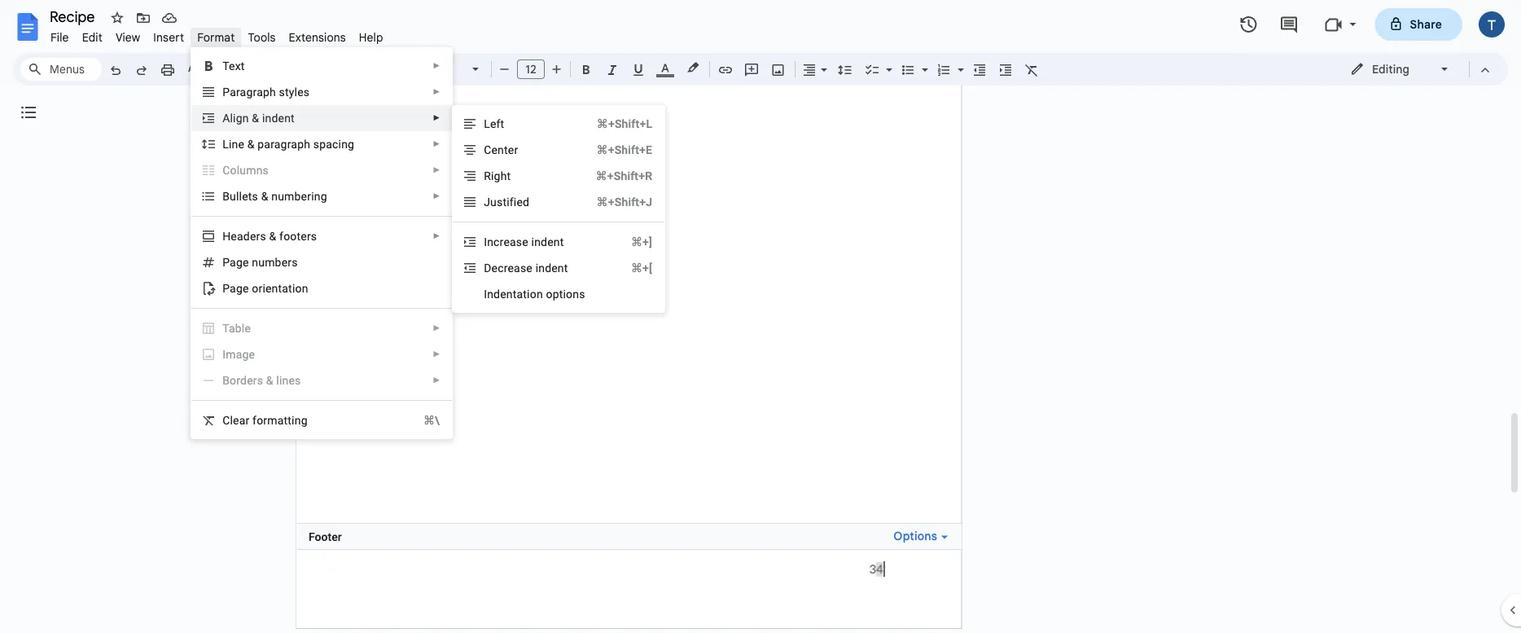 Task type: locate. For each thing, give the bounding box(es) containing it.
numbering
[[272, 189, 327, 203]]

& inside menu item
[[266, 374, 274, 387]]

ight
[[491, 169, 511, 183]]

share
[[1411, 17, 1443, 31]]

8 ► from the top
[[433, 323, 441, 333]]

page for page orientation
[[223, 282, 249, 295]]

application containing share
[[0, 0, 1522, 633]]

extensions
[[289, 30, 346, 44]]

i for m
[[223, 348, 226, 361]]

c down borders
[[223, 413, 230, 427]]

& left lines
[[266, 374, 274, 387]]

6 ► from the top
[[433, 191, 441, 201]]

s right bulle
[[252, 189, 258, 203]]

⌘+shift+e
[[597, 143, 653, 156]]

font list. lato selected. option
[[418, 58, 463, 81]]

indent up paragraph
[[262, 111, 295, 125]]

1 vertical spatial menu item
[[201, 346, 441, 363]]

l ine & paragraph spacing
[[223, 137, 355, 151]]

5 ► from the top
[[433, 165, 441, 175]]

►
[[433, 61, 441, 70], [433, 87, 441, 97], [433, 113, 441, 123], [433, 139, 441, 149], [433, 165, 441, 175], [433, 191, 441, 201], [433, 231, 441, 241], [433, 323, 441, 333], [433, 350, 441, 359], [433, 376, 441, 385]]

0 horizontal spatial c
[[223, 413, 230, 427]]

indent up options
[[536, 261, 568, 275]]

s for n
[[263, 163, 269, 177]]

indent
[[262, 111, 295, 125], [532, 235, 564, 249], [536, 261, 568, 275]]

s
[[263, 163, 269, 177], [252, 189, 258, 203]]

lear
[[230, 413, 250, 427]]

1 vertical spatial indent
[[532, 235, 564, 249]]

2 page from the top
[[223, 282, 249, 295]]

l down a
[[223, 137, 229, 151]]

menu item up borders & lines menu item at the bottom of page
[[201, 346, 441, 363]]

menu item
[[192, 157, 452, 183], [201, 346, 441, 363]]

menu
[[191, 47, 453, 439], [452, 105, 666, 313]]

0 vertical spatial i
[[484, 235, 487, 249]]

1 vertical spatial l
[[223, 137, 229, 151]]

r ight
[[484, 169, 511, 183]]

c up r
[[484, 143, 492, 156]]

1 horizontal spatial i
[[484, 235, 487, 249]]

indentation options o element
[[484, 287, 590, 301]]

paragraph
[[258, 137, 311, 151]]

1 vertical spatial page
[[223, 282, 249, 295]]

0 horizontal spatial s
[[252, 189, 258, 203]]

d ecrease indent
[[484, 261, 568, 275]]

⌘+]
[[631, 235, 653, 249]]

table menu item
[[192, 315, 452, 341]]

menu bar containing file
[[44, 21, 390, 48]]

insert
[[153, 30, 184, 44]]

s right colum
[[263, 163, 269, 177]]

borders & lines
[[223, 374, 301, 387]]

1 vertical spatial n
[[252, 255, 258, 269]]

0 vertical spatial s
[[263, 163, 269, 177]]

1 horizontal spatial c
[[484, 143, 492, 156]]

4 ► from the top
[[433, 139, 441, 149]]

orientation
[[252, 282, 308, 295]]

l for eft
[[484, 117, 490, 130]]

i up d at the top
[[484, 235, 487, 249]]

menu bar
[[44, 21, 390, 48]]

j ustified
[[484, 195, 530, 209]]

1 page from the top
[[223, 255, 249, 269]]

j
[[484, 195, 491, 209]]

0 vertical spatial n
[[256, 163, 263, 177]]

o
[[530, 287, 537, 301]]

i left age
[[223, 348, 226, 361]]

► for s & numbering
[[433, 191, 441, 201]]

3 ► from the top
[[433, 113, 441, 123]]

c
[[484, 143, 492, 156], [223, 413, 230, 427]]

insert image image
[[770, 58, 788, 81]]

0 horizontal spatial l
[[223, 137, 229, 151]]

n left mbers
[[252, 255, 258, 269]]

&
[[252, 111, 259, 125], [247, 137, 255, 151], [261, 189, 269, 203], [269, 229, 277, 243], [266, 374, 274, 387]]

ine
[[229, 137, 244, 151]]

highlight color image
[[684, 58, 702, 77]]

age
[[236, 348, 255, 361]]

align & indent a element
[[223, 111, 300, 125]]

eft
[[490, 117, 505, 130]]

p
[[223, 85, 230, 99]]

page
[[223, 255, 249, 269], [223, 282, 249, 295]]

page orientation 3 element
[[223, 282, 313, 295]]

2 vertical spatial indent
[[536, 261, 568, 275]]

hea
[[223, 229, 243, 243]]

i
[[484, 235, 487, 249], [223, 348, 226, 361]]

share button
[[1376, 8, 1463, 41]]

0 vertical spatial c
[[484, 143, 492, 156]]

aragraph
[[230, 85, 276, 99]]

decrease indent d element
[[484, 261, 573, 275]]

mbers
[[265, 255, 298, 269]]

extensions menu item
[[282, 28, 353, 47]]

n left options
[[537, 287, 543, 301]]

7 ► from the top
[[433, 231, 441, 241]]

► for p aragraph styles
[[433, 87, 441, 97]]

page numbers u element
[[223, 255, 303, 269]]

⌘+[
[[631, 261, 653, 275]]

ers
[[250, 229, 266, 243]]

n up bulle t s & numbering
[[256, 163, 263, 177]]

c for enter
[[484, 143, 492, 156]]

► for l ine & paragraph spacing
[[433, 139, 441, 149]]

& right t
[[261, 189, 269, 203]]

& right ers
[[269, 229, 277, 243]]

n
[[256, 163, 263, 177], [252, 255, 258, 269], [537, 287, 543, 301]]

1 vertical spatial s
[[252, 189, 258, 203]]

table
[[223, 321, 251, 335]]

footer
[[309, 530, 342, 543]]

line & paragraph spacing image
[[836, 58, 855, 81]]

menu item down spacing
[[192, 157, 452, 183]]

page left u
[[223, 255, 249, 269]]

page for page n u mbers
[[223, 255, 249, 269]]

hea d ers & footers
[[223, 229, 317, 243]]

lign
[[230, 111, 249, 125]]

indent for i ncrease indent
[[532, 235, 564, 249]]

⌘+left bracket element
[[612, 260, 653, 276]]

ustified
[[491, 195, 530, 209]]

edit menu item
[[75, 28, 109, 47]]

1 vertical spatial i
[[223, 348, 226, 361]]

0 vertical spatial menu item
[[192, 157, 452, 183]]

page orientation
[[223, 282, 308, 295]]

options
[[894, 529, 938, 543]]

n for s
[[256, 163, 263, 177]]

bulleted list menu image
[[918, 59, 929, 64]]

indent up "decrease indent d" element
[[532, 235, 564, 249]]

lato
[[418, 62, 442, 76]]

0 horizontal spatial i
[[223, 348, 226, 361]]

1 horizontal spatial s
[[263, 163, 269, 177]]

l eft
[[484, 117, 505, 130]]

a
[[223, 111, 230, 125]]

tools menu item
[[242, 28, 282, 47]]

enter
[[492, 143, 518, 156]]

► for a lign & indent
[[433, 113, 441, 123]]

1 vertical spatial c
[[223, 413, 230, 427]]

l up c enter at the left top
[[484, 117, 490, 130]]

colum n s
[[223, 163, 269, 177]]

edit
[[82, 30, 103, 44]]

formatting
[[253, 413, 308, 427]]

9 ► from the top
[[433, 350, 441, 359]]

text s element
[[223, 59, 250, 73]]

page down page n u mbers
[[223, 282, 249, 295]]

indentati o n options
[[484, 287, 586, 301]]

⌘\
[[424, 413, 440, 427]]

application
[[0, 0, 1522, 633]]

⌘+shift+j
[[597, 195, 653, 209]]

d
[[243, 229, 250, 243]]

2 ► from the top
[[433, 87, 441, 97]]

10 ► from the top
[[433, 376, 441, 385]]

Menus field
[[20, 58, 102, 81]]

0 vertical spatial page
[[223, 255, 249, 269]]

l
[[484, 117, 490, 130], [223, 137, 229, 151]]

► inside "table" menu item
[[433, 323, 441, 333]]

Font size field
[[517, 59, 552, 80]]

file menu item
[[44, 28, 75, 47]]

menu item containing i
[[201, 346, 441, 363]]

lines
[[277, 374, 301, 387]]

0 vertical spatial l
[[484, 117, 490, 130]]

1 horizontal spatial l
[[484, 117, 490, 130]]



Task type: describe. For each thing, give the bounding box(es) containing it.
i for ncrease
[[484, 235, 487, 249]]

⌘backslash element
[[404, 412, 440, 429]]

m
[[226, 348, 236, 361]]

colum
[[223, 163, 256, 177]]

menu item containing colum
[[192, 157, 452, 183]]

menu bar inside menu bar banner
[[44, 21, 390, 48]]

i ncrease indent
[[484, 235, 564, 249]]

c for lear
[[223, 413, 230, 427]]

center c element
[[484, 143, 523, 156]]

menu containing l
[[452, 105, 666, 313]]

borders
[[223, 374, 263, 387]]

mode and view toolbar
[[1339, 53, 1499, 86]]

⌘+right bracket element
[[612, 234, 653, 250]]

footers
[[280, 229, 317, 243]]

⌘+shift+l element
[[577, 116, 653, 132]]

borders & lines menu item
[[201, 372, 441, 389]]

borders & lines q element
[[223, 374, 306, 387]]

r
[[484, 169, 491, 183]]

ecrease
[[492, 261, 533, 275]]

► for ers & footers
[[433, 231, 441, 241]]

⌘+shift+l
[[597, 117, 653, 130]]

► for s
[[433, 165, 441, 175]]

right r element
[[484, 169, 516, 183]]

a lign & indent
[[223, 111, 295, 125]]

help
[[359, 30, 383, 44]]

left l element
[[484, 117, 510, 130]]

Rename text field
[[44, 7, 104, 26]]

view
[[116, 30, 140, 44]]

indent for d ecrease indent
[[536, 261, 568, 275]]

line & paragraph spacing l element
[[223, 137, 359, 151]]

d
[[484, 261, 492, 275]]

options button
[[888, 526, 954, 548]]

format
[[197, 30, 235, 44]]

1 ► from the top
[[433, 61, 441, 70]]

p aragraph styles
[[223, 85, 310, 99]]

ncrease
[[487, 235, 529, 249]]

editing
[[1373, 62, 1410, 76]]

clear formatting c element
[[223, 413, 313, 427]]

checklist menu image
[[882, 59, 893, 64]]

image m element
[[223, 348, 260, 361]]

s for t
[[252, 189, 258, 203]]

2 vertical spatial n
[[537, 287, 543, 301]]

t
[[248, 189, 252, 203]]

text color image
[[657, 58, 675, 77]]

bulle
[[223, 189, 248, 203]]

increase indent i element
[[484, 235, 569, 249]]

file
[[51, 30, 69, 44]]

n for u
[[252, 255, 258, 269]]

bulle t s & numbering
[[223, 189, 327, 203]]

⌘+shift+r
[[596, 169, 653, 183]]

styles
[[279, 85, 310, 99]]

0 vertical spatial indent
[[262, 111, 295, 125]]

page n u mbers
[[223, 255, 298, 269]]

menu containing text
[[191, 47, 453, 439]]

► for age
[[433, 350, 441, 359]]

menu bar banner
[[0, 0, 1522, 633]]

paragraph styles p element
[[223, 85, 315, 99]]

options
[[546, 287, 586, 301]]

c enter
[[484, 143, 518, 156]]

spacing
[[314, 137, 355, 151]]

Font size text field
[[518, 59, 544, 79]]

format menu item
[[191, 28, 242, 47]]

c lear formatting
[[223, 413, 308, 427]]

tools
[[248, 30, 276, 44]]

justified j element
[[484, 195, 535, 209]]

bullets & numbering t element
[[223, 189, 332, 203]]

columns n element
[[223, 163, 274, 177]]

i m age
[[223, 348, 255, 361]]

insert menu item
[[147, 28, 191, 47]]

& right lign
[[252, 111, 259, 125]]

indentati
[[484, 287, 530, 301]]

headers & footers d element
[[223, 229, 322, 243]]

view menu item
[[109, 28, 147, 47]]

► inside borders & lines menu item
[[433, 376, 441, 385]]

l for ine
[[223, 137, 229, 151]]

⌘+shift+e element
[[577, 142, 653, 158]]

table 2 element
[[223, 321, 256, 335]]

Star checkbox
[[106, 7, 129, 29]]

help menu item
[[353, 28, 390, 47]]

editing button
[[1339, 57, 1463, 81]]

text
[[223, 59, 245, 73]]

main toolbar
[[101, 0, 1045, 632]]

& right ine
[[247, 137, 255, 151]]

⌘+shift+r element
[[577, 168, 653, 184]]

u
[[258, 255, 265, 269]]

⌘+shift+j element
[[577, 194, 653, 210]]



Task type: vqa. For each thing, say whether or not it's contained in the screenshot.


